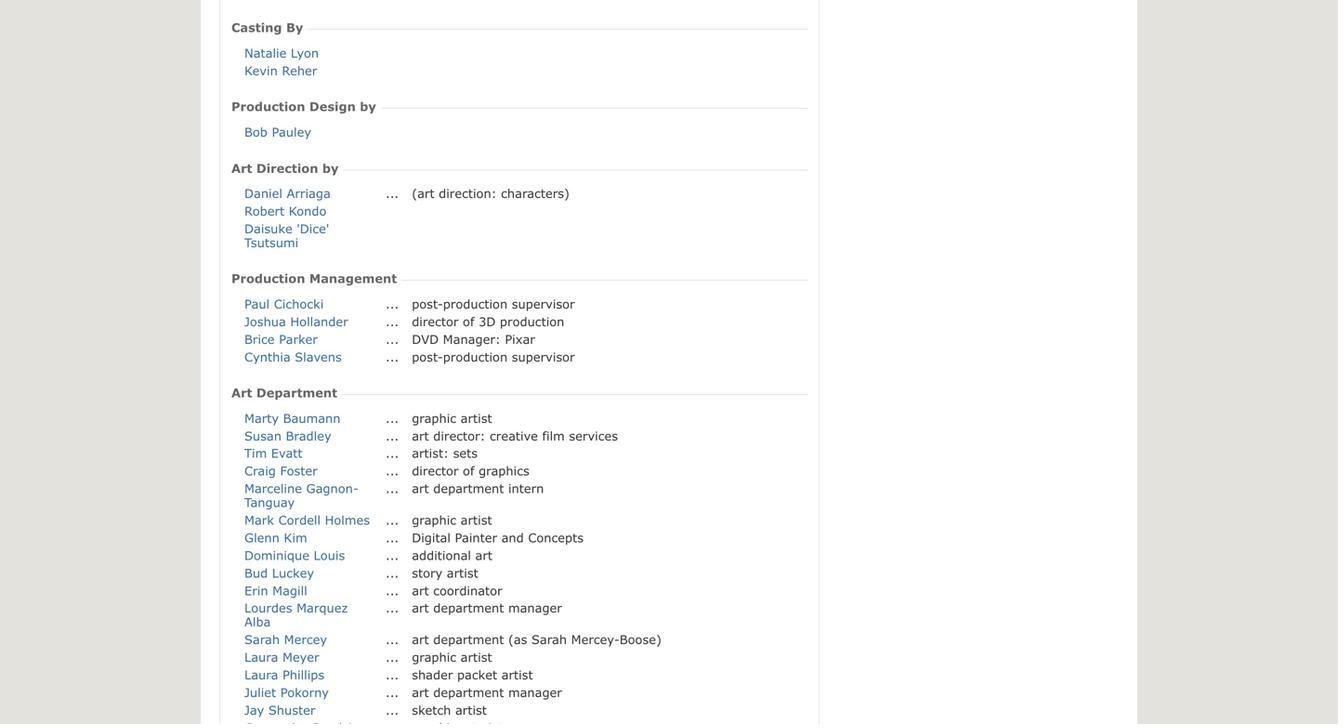 Task type: locate. For each thing, give the bounding box(es) containing it.
of up manager:
[[463, 314, 475, 329]]

director down artist:
[[412, 464, 459, 478]]

artist up painter
[[461, 513, 492, 527]]

graphic artist for laura meyer
[[412, 650, 492, 664]]

direction
[[257, 161, 318, 175]]

1 department from the top
[[434, 481, 504, 496]]

0 vertical spatial production
[[443, 297, 508, 311]]

2 of from the top
[[463, 464, 475, 478]]

production up paul
[[232, 271, 305, 286]]

2 vertical spatial production
[[443, 349, 508, 364]]

graphic up digital
[[412, 513, 457, 527]]

director for director of 3d production
[[412, 314, 459, 329]]

artist up director:
[[461, 411, 492, 425]]

baumann
[[283, 411, 341, 425]]

art for magill
[[412, 583, 429, 598]]

sarah
[[245, 632, 280, 647], [532, 632, 567, 647]]

0 horizontal spatial sarah
[[245, 632, 280, 647]]

1 vertical spatial supervisor
[[512, 349, 575, 364]]

2 director from the top
[[412, 464, 459, 478]]

casting by
[[232, 20, 308, 35]]

manager up art department (as sarah mercey-boose)
[[509, 601, 562, 615]]

... for erin magill
[[386, 583, 399, 598]]

graphic up director:
[[412, 411, 457, 425]]

1 art department manager from the top
[[412, 601, 562, 615]]

2 production from the top
[[232, 271, 305, 286]]

kim
[[284, 530, 307, 545]]

art for pokorny
[[412, 685, 429, 700]]

by
[[360, 99, 376, 114], [323, 161, 339, 175]]

sarah mercey
[[245, 632, 327, 647]]

of for graphics
[[463, 464, 475, 478]]

4 department from the top
[[434, 685, 504, 700]]

laura up laura phillips link
[[245, 650, 278, 664]]

0 vertical spatial graphic
[[412, 411, 457, 425]]

7 ... from the top
[[386, 428, 399, 443]]

2 laura from the top
[[245, 668, 278, 682]]

parker
[[279, 332, 318, 346]]

craig foster
[[245, 464, 318, 478]]

paul cichocki link
[[245, 297, 324, 311]]

sarah down alba
[[245, 632, 280, 647]]

production up 3d
[[443, 297, 508, 311]]

natalie lyon link
[[245, 46, 319, 60]]

laura up juliet
[[245, 668, 278, 682]]

... for glenn kim
[[386, 530, 399, 545]]

cynthia slavens
[[245, 349, 342, 364]]

9 ... from the top
[[386, 464, 399, 478]]

19 ... from the top
[[386, 668, 399, 682]]

0 horizontal spatial by
[[323, 161, 339, 175]]

marty
[[245, 411, 279, 425]]

3d
[[479, 314, 496, 329]]

production
[[232, 99, 305, 114], [232, 271, 305, 286]]

art department (as sarah mercey-boose)
[[412, 632, 662, 647]]

2 art department manager from the top
[[412, 685, 562, 700]]

1 graphic artist from the top
[[412, 411, 492, 425]]

10 ... from the top
[[386, 481, 399, 496]]

12 ... from the top
[[386, 530, 399, 545]]

artist up packet in the bottom of the page
[[461, 650, 492, 664]]

robert kondo link
[[245, 204, 327, 218]]

2 vertical spatial graphic
[[412, 650, 457, 664]]

artist up coordinator
[[447, 566, 479, 580]]

department down coordinator
[[434, 601, 504, 615]]

1 of from the top
[[463, 314, 475, 329]]

0 vertical spatial of
[[463, 314, 475, 329]]

13 ... from the top
[[386, 548, 399, 562]]

sarah mercey link
[[245, 632, 327, 647]]

0 vertical spatial production
[[232, 99, 305, 114]]

1 graphic from the top
[[412, 411, 457, 425]]

2 manager from the top
[[509, 685, 562, 700]]

4 ... from the top
[[386, 332, 399, 346]]

evatt
[[271, 446, 303, 460]]

story artist
[[412, 566, 479, 580]]

production up pixar
[[500, 314, 565, 329]]

art up "marty"
[[232, 385, 252, 400]]

(art
[[412, 186, 435, 200]]

16 ... from the top
[[386, 601, 399, 615]]

2 post- from the top
[[412, 349, 443, 364]]

8 ... from the top
[[386, 446, 399, 460]]

18 ... from the top
[[386, 650, 399, 664]]

department for lourdes marquez alba
[[434, 601, 504, 615]]

post- up 'dvd'
[[412, 297, 443, 311]]

graphic artist up digital
[[412, 513, 492, 527]]

post-
[[412, 297, 443, 311], [412, 349, 443, 364]]

mark cordell holmes link
[[245, 513, 370, 527]]

1 vertical spatial post-production supervisor
[[412, 349, 575, 364]]

... for laura phillips
[[386, 668, 399, 682]]

tsutsumi
[[245, 235, 299, 250]]

art for art department
[[232, 385, 252, 400]]

14 ... from the top
[[386, 566, 399, 580]]

post-production supervisor up director of 3d production
[[412, 297, 575, 311]]

...
[[386, 186, 399, 200], [386, 297, 399, 311], [386, 314, 399, 329], [386, 332, 399, 346], [386, 349, 399, 364], [386, 411, 399, 425], [386, 428, 399, 443], [386, 446, 399, 460], [386, 464, 399, 478], [386, 481, 399, 496], [386, 513, 399, 527], [386, 530, 399, 545], [386, 548, 399, 562], [386, 566, 399, 580], [386, 583, 399, 598], [386, 601, 399, 615], [386, 632, 399, 647], [386, 650, 399, 664], [386, 668, 399, 682], [386, 685, 399, 700], [386, 703, 399, 717]]

robert
[[245, 204, 285, 218]]

reher
[[282, 63, 317, 78]]

marceline gagnon- tanguay
[[245, 481, 359, 510]]

mark
[[245, 513, 274, 527]]

art department manager down coordinator
[[412, 601, 562, 615]]

21 ... from the top
[[386, 703, 399, 717]]

1 supervisor from the top
[[512, 297, 575, 311]]

1 horizontal spatial by
[[360, 99, 376, 114]]

art department manager down packet in the bottom of the page
[[412, 685, 562, 700]]

artist for laura meyer
[[461, 650, 492, 664]]

... for brice parker
[[386, 332, 399, 346]]

3 graphic artist from the top
[[412, 650, 492, 664]]

1 director from the top
[[412, 314, 459, 329]]

juliet
[[245, 685, 276, 700]]

1 laura from the top
[[245, 650, 278, 664]]

20 ... from the top
[[386, 685, 399, 700]]

digital
[[412, 530, 451, 545]]

2 vertical spatial graphic artist
[[412, 650, 492, 664]]

graphic artist up director:
[[412, 411, 492, 425]]

1 vertical spatial director
[[412, 464, 459, 478]]

2 supervisor from the top
[[512, 349, 575, 364]]

post-production supervisor for cynthia slavens
[[412, 349, 575, 364]]

director:
[[434, 428, 486, 443]]

production
[[443, 297, 508, 311], [500, 314, 565, 329], [443, 349, 508, 364]]

15 ... from the top
[[386, 583, 399, 598]]

art for gagnon-
[[412, 481, 429, 496]]

graphic artist for marty baumann
[[412, 411, 492, 425]]

post- down 'dvd'
[[412, 349, 443, 364]]

1 art from the top
[[232, 161, 252, 175]]

1 vertical spatial art
[[232, 385, 252, 400]]

3 graphic from the top
[[412, 650, 457, 664]]

department down director of graphics
[[434, 481, 504, 496]]

louis
[[314, 548, 345, 562]]

digital painter and concepts
[[412, 530, 584, 545]]

... for sarah mercey
[[386, 632, 399, 647]]

department down shader packet artist
[[434, 685, 504, 700]]

0 vertical spatial manager
[[509, 601, 562, 615]]

0 vertical spatial by
[[360, 99, 376, 114]]

kondo
[[289, 204, 327, 218]]

2 post-production supervisor from the top
[[412, 349, 575, 364]]

production up bob pauley
[[232, 99, 305, 114]]

laura for laura meyer
[[245, 650, 278, 664]]

lourdes marquez alba
[[245, 601, 348, 629]]

of
[[463, 314, 475, 329], [463, 464, 475, 478]]

1 production from the top
[[232, 99, 305, 114]]

pixar
[[505, 332, 535, 346]]

manager down art department (as sarah mercey-boose)
[[509, 685, 562, 700]]

by for direction
[[323, 161, 339, 175]]

0 vertical spatial art
[[232, 161, 252, 175]]

of down sets
[[463, 464, 475, 478]]

... for daniel arriaga
[[386, 186, 399, 200]]

supervisor
[[512, 297, 575, 311], [512, 349, 575, 364]]

3 department from the top
[[434, 632, 504, 647]]

by up arriaga
[[323, 161, 339, 175]]

production for cynthia slavens
[[443, 349, 508, 364]]

services
[[569, 428, 618, 443]]

susan bradley link
[[245, 428, 332, 443]]

5 ... from the top
[[386, 349, 399, 364]]

0 vertical spatial graphic artist
[[412, 411, 492, 425]]

mark cordell holmes
[[245, 513, 370, 527]]

post-production supervisor down the dvd manager: pixar
[[412, 349, 575, 364]]

6 ... from the top
[[386, 411, 399, 425]]

glenn kim
[[245, 530, 307, 545]]

0 vertical spatial art department manager
[[412, 601, 562, 615]]

11 ... from the top
[[386, 513, 399, 527]]

2 department from the top
[[434, 601, 504, 615]]

management
[[310, 271, 397, 286]]

art for mercey
[[412, 632, 429, 647]]

3 ... from the top
[[386, 314, 399, 329]]

1 vertical spatial graphic
[[412, 513, 457, 527]]

graphic artist up "shader"
[[412, 650, 492, 664]]

2 sarah from the left
[[532, 632, 567, 647]]

0 vertical spatial post-
[[412, 297, 443, 311]]

department
[[434, 481, 504, 496], [434, 601, 504, 615], [434, 632, 504, 647], [434, 685, 504, 700]]

graphic
[[412, 411, 457, 425], [412, 513, 457, 527], [412, 650, 457, 664]]

1 post- from the top
[[412, 297, 443, 311]]

jay
[[245, 703, 264, 717]]

... for juliet pokorny
[[386, 685, 399, 700]]

department for sarah mercey
[[434, 632, 504, 647]]

1 vertical spatial art department manager
[[412, 685, 562, 700]]

susan bradley
[[245, 428, 332, 443]]

graphic artist
[[412, 411, 492, 425], [412, 513, 492, 527], [412, 650, 492, 664]]

1 manager from the top
[[509, 601, 562, 615]]

1 vertical spatial graphic artist
[[412, 513, 492, 527]]

art for art direction by
[[232, 161, 252, 175]]

and
[[502, 530, 524, 545]]

artist down (as
[[502, 668, 533, 682]]

0 vertical spatial supervisor
[[512, 297, 575, 311]]

1 ... from the top
[[386, 186, 399, 200]]

department for marceline gagnon- tanguay
[[434, 481, 504, 496]]

department for juliet pokorny
[[434, 685, 504, 700]]

1 vertical spatial post-
[[412, 349, 443, 364]]

supervisor down pixar
[[512, 349, 575, 364]]

production for production management
[[232, 271, 305, 286]]

2 art from the top
[[232, 385, 252, 400]]

graphic up "shader"
[[412, 650, 457, 664]]

director for director of graphics
[[412, 464, 459, 478]]

phillips
[[283, 668, 325, 682]]

2 graphic artist from the top
[[412, 513, 492, 527]]

1 vertical spatial laura
[[245, 668, 278, 682]]

production down the dvd manager: pixar
[[443, 349, 508, 364]]

director up 'dvd'
[[412, 314, 459, 329]]

0 vertical spatial director
[[412, 314, 459, 329]]

... for craig foster
[[386, 464, 399, 478]]

2 ... from the top
[[386, 297, 399, 311]]

sketch
[[412, 703, 451, 717]]

tim evatt
[[245, 446, 303, 460]]

supervisor up pixar
[[512, 297, 575, 311]]

graphic for mark cordell holmes
[[412, 513, 457, 527]]

1 vertical spatial by
[[323, 161, 339, 175]]

2 graphic from the top
[[412, 513, 457, 527]]

bob
[[245, 125, 268, 139]]

1 sarah from the left
[[245, 632, 280, 647]]

erin magill link
[[245, 583, 308, 598]]

art department intern
[[412, 481, 544, 496]]

glenn
[[245, 530, 280, 545]]

17 ... from the top
[[386, 632, 399, 647]]

0 vertical spatial laura
[[245, 650, 278, 664]]

1 vertical spatial manager
[[509, 685, 562, 700]]

... for marceline gagnon- tanguay
[[386, 481, 399, 496]]

slavens
[[295, 349, 342, 364]]

director of graphics
[[412, 464, 530, 478]]

artist down shader packet artist
[[456, 703, 487, 717]]

department up shader packet artist
[[434, 632, 504, 647]]

craig foster link
[[245, 464, 318, 478]]

paul
[[245, 297, 270, 311]]

1 horizontal spatial sarah
[[532, 632, 567, 647]]

art department manager
[[412, 601, 562, 615], [412, 685, 562, 700]]

jay shuster link
[[245, 703, 316, 717]]

0 vertical spatial post-production supervisor
[[412, 297, 575, 311]]

concepts
[[528, 530, 584, 545]]

tanguay
[[245, 495, 295, 510]]

1 post-production supervisor from the top
[[412, 297, 575, 311]]

1 vertical spatial of
[[463, 464, 475, 478]]

meyer
[[283, 650, 319, 664]]

art up daniel
[[232, 161, 252, 175]]

art director: creative film services
[[412, 428, 618, 443]]

luckey
[[272, 566, 314, 580]]

daisuke 'dice' tsutsumi link
[[245, 221, 329, 250]]

manager for marquez
[[509, 601, 562, 615]]

sarah right (as
[[532, 632, 567, 647]]

1 vertical spatial production
[[232, 271, 305, 286]]

by right "design" at the top left of the page
[[360, 99, 376, 114]]



Task type: vqa. For each thing, say whether or not it's contained in the screenshot.


Task type: describe. For each thing, give the bounding box(es) containing it.
lourdes marquez alba link
[[245, 601, 348, 629]]

art department manager for juliet pokorny
[[412, 685, 562, 700]]

... for marty baumann
[[386, 411, 399, 425]]

... for jay shuster
[[386, 703, 399, 717]]

gagnon-
[[306, 481, 359, 496]]

joshua hollander
[[245, 314, 348, 329]]

supervisor for slavens
[[512, 349, 575, 364]]

art for marquez
[[412, 601, 429, 615]]

erin
[[245, 583, 268, 598]]

art for bradley
[[412, 428, 429, 443]]

marceline
[[245, 481, 302, 496]]

brice parker
[[245, 332, 318, 346]]

bob pauley
[[245, 125, 312, 139]]

artist for jay shuster
[[456, 703, 487, 717]]

pokorny
[[281, 685, 329, 700]]

craig
[[245, 464, 276, 478]]

sketch artist
[[412, 703, 487, 717]]

... for joshua hollander
[[386, 314, 399, 329]]

post-production supervisor for paul cichocki
[[412, 297, 575, 311]]

dvd
[[412, 332, 439, 346]]

production design by
[[232, 99, 381, 114]]

by
[[286, 20, 303, 35]]

artist: sets
[[412, 446, 478, 460]]

painter
[[455, 530, 498, 545]]

department
[[257, 385, 338, 400]]

(as
[[509, 632, 528, 647]]

... for paul cichocki
[[386, 297, 399, 311]]

creative
[[490, 428, 538, 443]]

art department
[[232, 385, 342, 400]]

robert kondo daisuke 'dice' tsutsumi
[[245, 204, 329, 250]]

kevin reher link
[[245, 63, 317, 78]]

... for cynthia slavens
[[386, 349, 399, 364]]

lourdes
[[245, 601, 292, 615]]

laura meyer
[[245, 650, 319, 664]]

direction:
[[439, 186, 497, 200]]

bud
[[245, 566, 268, 580]]

post- for slavens
[[412, 349, 443, 364]]

sets
[[453, 446, 478, 460]]

laura phillips
[[245, 668, 325, 682]]

artist for mark cordell holmes
[[461, 513, 492, 527]]

brice parker link
[[245, 332, 318, 346]]

... for susan bradley
[[386, 428, 399, 443]]

dominique louis
[[245, 548, 345, 562]]

lyon
[[291, 46, 319, 60]]

... for tim evatt
[[386, 446, 399, 460]]

post- for cichocki
[[412, 297, 443, 311]]

supervisor for cichocki
[[512, 297, 575, 311]]

joshua
[[245, 314, 286, 329]]

graphics
[[479, 464, 530, 478]]

graphic for marty baumann
[[412, 411, 457, 425]]

dominique
[[245, 548, 310, 562]]

natalie lyon kevin reher
[[245, 46, 319, 78]]

film
[[543, 428, 565, 443]]

paul cichocki
[[245, 297, 324, 311]]

shader packet artist
[[412, 668, 533, 682]]

cordell
[[279, 513, 321, 527]]

of for 3d
[[463, 314, 475, 329]]

additional
[[412, 548, 471, 562]]

hollander
[[290, 314, 348, 329]]

production for paul cichocki
[[443, 297, 508, 311]]

laura phillips link
[[245, 668, 325, 682]]

arriaga
[[287, 186, 331, 200]]

... for lourdes marquez alba
[[386, 601, 399, 615]]

(art direction: characters)
[[412, 186, 570, 200]]

bud luckey
[[245, 566, 314, 580]]

tim evatt link
[[245, 446, 303, 460]]

by for design
[[360, 99, 376, 114]]

marty baumann
[[245, 411, 341, 425]]

production for production design by
[[232, 99, 305, 114]]

marceline gagnon- tanguay link
[[245, 481, 359, 510]]

brice
[[245, 332, 275, 346]]

... for laura meyer
[[386, 650, 399, 664]]

graphic artist for mark cordell holmes
[[412, 513, 492, 527]]

design
[[310, 99, 356, 114]]

dominique louis link
[[245, 548, 345, 562]]

artist for bud luckey
[[447, 566, 479, 580]]

tim
[[245, 446, 267, 460]]

kevin
[[245, 63, 278, 78]]

... for mark cordell holmes
[[386, 513, 399, 527]]

art department manager for lourdes marquez alba
[[412, 601, 562, 615]]

daniel arriaga
[[245, 186, 331, 200]]

marquez
[[297, 601, 348, 615]]

packet
[[457, 668, 498, 682]]

characters)
[[501, 186, 570, 200]]

mercey-
[[572, 632, 620, 647]]

laura for laura phillips
[[245, 668, 278, 682]]

1 vertical spatial production
[[500, 314, 565, 329]]

daniel arriaga link
[[245, 186, 331, 200]]

bradley
[[286, 428, 332, 443]]

artist:
[[412, 446, 449, 460]]

manager for pokorny
[[509, 685, 562, 700]]

mercey
[[284, 632, 327, 647]]

jay shuster
[[245, 703, 316, 717]]

casting
[[232, 20, 282, 35]]

artist for marty baumann
[[461, 411, 492, 425]]

graphic for laura meyer
[[412, 650, 457, 664]]

pauley
[[272, 125, 312, 139]]

bud luckey link
[[245, 566, 314, 580]]

daisuke
[[245, 221, 293, 236]]

cichocki
[[274, 297, 324, 311]]

... for dominique louis
[[386, 548, 399, 562]]

bob pauley link
[[245, 125, 312, 139]]

... for bud luckey
[[386, 566, 399, 580]]

manager:
[[443, 332, 501, 346]]

juliet pokorny
[[245, 685, 329, 700]]



